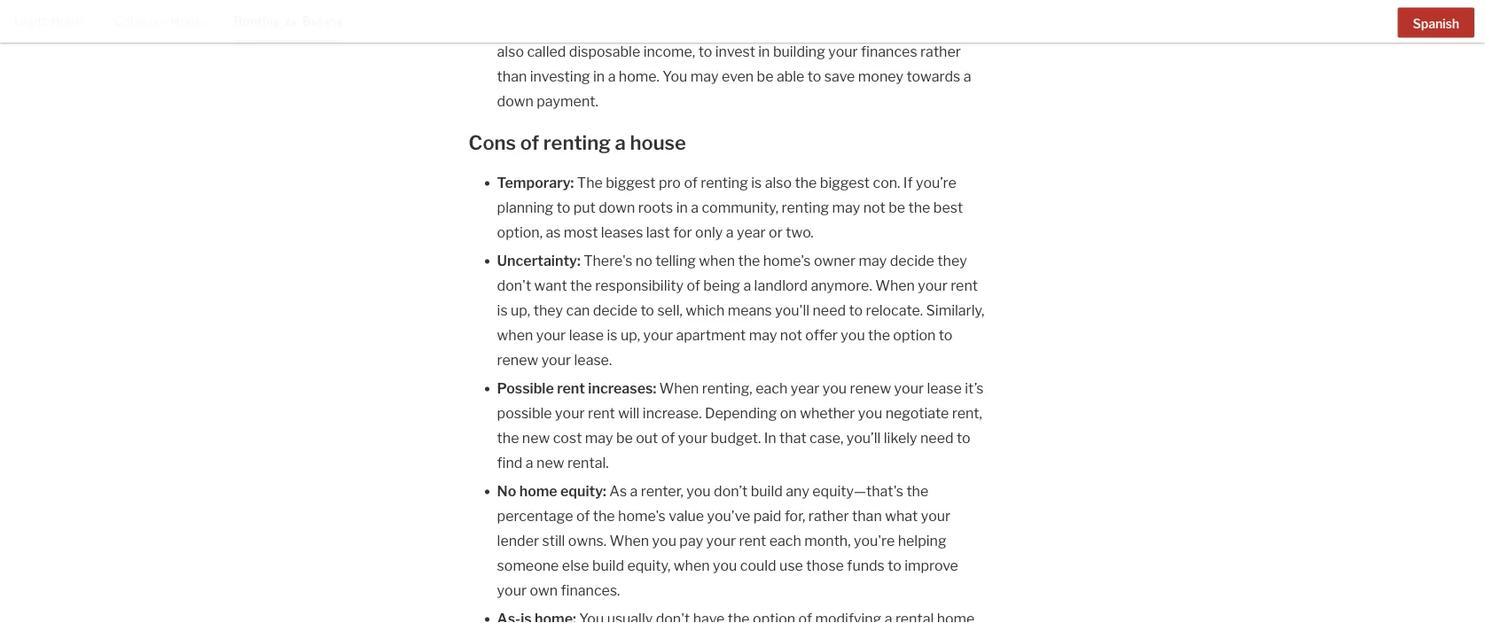 Task type: locate. For each thing, give the bounding box(es) containing it.
1 horizontal spatial in
[[676, 199, 688, 216]]

extra
[[908, 18, 942, 35]]

increases:
[[588, 380, 657, 397]]

0 vertical spatial can
[[731, 0, 755, 11]]

planning
[[497, 199, 554, 216]]

there's no telling when the home's owner may decide they don't want the responsibility of being a landlord anymore. when your rent is up, they can decide to sell, which means you'll need to relocate. similarly, when your lease is up, your apartment may not offer you the option to renew your lease.
[[497, 252, 985, 369]]

2 home from the left
[[171, 14, 206, 29]]

any
[[786, 483, 810, 500]]

each inside as a renter, you don't build any equity—that's the percentage of the home's value you've paid for, rather than what your lender still owns. when you pay your rent each month, you're helping someone else build equity, when you could use those funds to improve your own finances.
[[770, 533, 802, 550]]

0 vertical spatial down
[[497, 93, 534, 110]]

on inside the when renting, each year you renew your lease it's possible your rent will increase. depending on whether you negotiate rent, the new cost may be out of your budget. in that case, you'll likely need to find a new rental.
[[780, 405, 797, 422]]

income,
[[897, 0, 949, 11], [644, 43, 696, 60]]

0 horizontal spatial not
[[780, 327, 803, 344]]

0 vertical spatial renew
[[497, 352, 539, 369]]

1 vertical spatial when
[[497, 327, 533, 344]]

0 vertical spatial renting
[[544, 130, 611, 154]]

when up the being
[[699, 252, 735, 270]]

0 vertical spatial is
[[752, 174, 762, 192]]

they up similarly,
[[938, 252, 967, 270]]

in
[[759, 43, 770, 60], [593, 68, 605, 85], [676, 199, 688, 216]]

1 horizontal spatial when
[[660, 380, 699, 397]]

2 horizontal spatial is
[[752, 174, 762, 192]]

renting for vs.
[[234, 14, 281, 29]]

put
[[574, 199, 596, 216]]

rent
[[951, 277, 978, 294], [557, 380, 585, 397], [588, 405, 615, 422], [739, 533, 767, 550]]

1 horizontal spatial need
[[921, 430, 954, 447]]

you
[[814, 18, 839, 35], [663, 68, 688, 85]]

need
[[813, 302, 846, 319], [921, 430, 954, 447]]

1 vertical spatial build
[[592, 557, 624, 575]]

1 vertical spatial new
[[537, 455, 565, 472]]

also left "called"
[[497, 43, 524, 60]]

a right as
[[630, 483, 638, 500]]

home right category
[[171, 14, 206, 29]]

2 vertical spatial renting
[[782, 199, 829, 216]]

your up the possible rent increases:
[[542, 352, 571, 369]]

when up increase.
[[660, 380, 699, 397]]

0 vertical spatial than
[[497, 68, 527, 85]]

the down if
[[909, 199, 931, 216]]

1 vertical spatial not
[[780, 327, 803, 344]]

need up offer
[[813, 302, 846, 319]]

a left house
[[615, 130, 626, 154]]

finances
[[861, 43, 918, 60]]

up, down responsibility
[[621, 327, 641, 344]]

the biggest pro of renting is also the biggest con. if you're planning to put down roots in a community, renting may not be the best option, as most leases last for only a year or two.
[[497, 174, 963, 241]]

own
[[530, 582, 558, 600]]

0 horizontal spatial in
[[593, 68, 605, 85]]

of right "some"
[[848, 0, 861, 11]]

renting inside "link"
[[234, 14, 281, 29]]

may
[[842, 18, 870, 35], [691, 68, 719, 85], [832, 199, 861, 216], [859, 252, 887, 270], [749, 327, 777, 344], [585, 430, 613, 447]]

home's up landlord on the top right of the page
[[763, 252, 811, 270]]

when down pay
[[674, 557, 710, 575]]

1 horizontal spatial home
[[171, 14, 206, 29]]

biggest left the con.
[[820, 174, 870, 192]]

also
[[497, 43, 524, 60], [765, 174, 792, 192]]

to right able
[[808, 68, 822, 85]]

disposable
[[569, 43, 641, 60]]

income, down 'it'
[[644, 43, 696, 60]]

0 horizontal spatial on
[[660, 18, 677, 35]]

not down the con.
[[864, 199, 886, 216]]

1 horizontal spatial also
[[765, 174, 792, 192]]

house
[[630, 130, 686, 154]]

0 vertical spatial on
[[660, 18, 677, 35]]

can
[[731, 0, 755, 11], [566, 302, 590, 319]]

that
[[780, 430, 807, 447]]

renting up repairs
[[676, 0, 728, 11]]

0 horizontal spatial renting
[[544, 130, 611, 154]]

home's inside there's no telling when the home's owner may decide they don't want the responsibility of being a landlord anymore. when your rent is up, they can decide to sell, which means you'll need to relocate. similarly, when your lease is up, your apartment may not offer you the option to renew your lease.
[[763, 252, 811, 270]]

rent down lease.
[[557, 380, 585, 397]]

is up lease.
[[607, 327, 618, 344]]

save
[[825, 68, 855, 85]]

0 vertical spatial renting
[[676, 0, 728, 11]]

1 horizontal spatial renting
[[676, 0, 728, 11]]

rather up month,
[[809, 508, 849, 525]]

1 horizontal spatial than
[[852, 508, 882, 525]]

is inside the biggest pro of renting is also the biggest con. if you're planning to put down roots in a community, renting may not be the best option, as most leases last for only a year or two.
[[752, 174, 762, 192]]

may inside the biggest pro of renting is also the biggest con. if you're planning to put down roots in a community, renting may not be the best option, as most leases last for only a year or two.
[[832, 199, 861, 216]]

0 horizontal spatial year
[[737, 224, 766, 241]]

to inside as a renter, you don't build any equity—that's the percentage of the home's value you've paid for, rather than what your lender still owns. when you pay your rent each month, you're helping someone else build equity, when you could use those funds to improve your own finances.
[[888, 557, 902, 575]]

may right owner
[[859, 252, 887, 270]]

need inside the when renting, each year you renew your lease it's possible your rent will increase. depending on whether you negotiate rent, the new cost may be out of your budget. in that case, you'll likely need to find a new rental.
[[921, 430, 954, 447]]

leases
[[601, 224, 643, 241]]

you inside renting can free up some of your income, since you won't be spending it on repairs or upgrades. you may have extra funds, also called disposable income, to invest in building your finances rather than investing in a home. you may even be able to save money towards a down payment.
[[497, 18, 521, 35]]

you left could
[[713, 557, 737, 575]]

0 horizontal spatial also
[[497, 43, 524, 60]]

year up whether
[[791, 380, 820, 397]]

not
[[864, 199, 886, 216], [780, 327, 803, 344]]

1 vertical spatial or
[[769, 224, 783, 241]]

renting up community,
[[701, 174, 748, 192]]

in down disposable
[[593, 68, 605, 85]]

can down want
[[566, 302, 590, 319]]

you
[[497, 18, 521, 35], [841, 327, 865, 344], [823, 380, 847, 397], [858, 405, 883, 422], [687, 483, 711, 500], [652, 533, 677, 550], [713, 557, 737, 575]]

1 vertical spatial can
[[566, 302, 590, 319]]

2 vertical spatial when
[[610, 533, 649, 550]]

0 vertical spatial each
[[756, 380, 788, 397]]

1 horizontal spatial biggest
[[820, 174, 870, 192]]

0 horizontal spatial renew
[[497, 352, 539, 369]]

in up for
[[676, 199, 688, 216]]

0 vertical spatial year
[[737, 224, 766, 241]]

you down "some"
[[814, 18, 839, 35]]

community,
[[702, 199, 779, 216]]

rent inside as a renter, you don't build any equity—that's the percentage of the home's value you've paid for, rather than what your lender still owns. when you pay your rent each month, you're helping someone else build equity, when you could use those funds to improve your own finances.
[[739, 533, 767, 550]]

1 vertical spatial also
[[765, 174, 792, 192]]

a down disposable
[[608, 68, 616, 85]]

rent inside there's no telling when the home's owner may decide they don't want the responsibility of being a landlord anymore. when your rent is up, they can decide to sell, which means you'll need to relocate. similarly, when your lease is up, your apartment may not offer you the option to renew your lease.
[[951, 277, 978, 294]]

of inside the when renting, each year you renew your lease it's possible your rent will increase. depending on whether you negotiate rent, the new cost may be out of your budget. in that case, you'll likely need to find a new rental.
[[661, 430, 675, 447]]

biggest up 'roots'
[[606, 174, 656, 192]]

0 vertical spatial in
[[759, 43, 770, 60]]

than inside as a renter, you don't build any equity—that's the percentage of the home's value you've paid for, rather than what your lender still owns. when you pay your rent each month, you're helping someone else build equity, when you could use those funds to improve your own finances.
[[852, 508, 882, 525]]

someone
[[497, 557, 559, 575]]

possible
[[497, 380, 554, 397]]

to down anymore.
[[849, 302, 863, 319]]

0 horizontal spatial home's
[[618, 508, 666, 525]]

0 horizontal spatial lease
[[569, 327, 604, 344]]

rather
[[921, 43, 961, 60], [809, 508, 849, 525]]

some
[[808, 0, 845, 11]]

0 vertical spatial up,
[[511, 302, 531, 319]]

guide home
[[14, 14, 86, 29]]

1 vertical spatial year
[[791, 380, 820, 397]]

0 vertical spatial home's
[[763, 252, 811, 270]]

be left out
[[616, 430, 633, 447]]

be inside the when renting, each year you renew your lease it's possible your rent will increase. depending on whether you negotiate rent, the new cost may be out of your budget. in that case, you'll likely need to find a new rental.
[[616, 430, 633, 447]]

a inside there's no telling when the home's owner may decide they don't want the responsibility of being a landlord anymore. when your rent is up, they can decide to sell, which means you'll need to relocate. similarly, when your lease is up, your apartment may not offer you the option to renew your lease.
[[744, 277, 751, 294]]

of down equity:
[[576, 508, 590, 525]]

0 horizontal spatial than
[[497, 68, 527, 85]]

when inside the when renting, each year you renew your lease it's possible your rent will increase. depending on whether you negotiate rent, the new cost may be out of your budget. in that case, you'll likely need to find a new rental.
[[660, 380, 699, 397]]

build
[[751, 483, 783, 500], [592, 557, 624, 575]]

0 horizontal spatial or
[[729, 18, 743, 35]]

can inside renting can free up some of your income, since you won't be spending it on repairs or upgrades. you may have extra funds, also called disposable income, to invest in building your finances rather than investing in a home. you may even be able to save money towards a down payment.
[[731, 0, 755, 11]]

the down relocate.
[[868, 327, 890, 344]]

you right offer
[[841, 327, 865, 344]]

home's down renter, at the bottom of page
[[618, 508, 666, 525]]

when down don't
[[497, 327, 533, 344]]

1 horizontal spatial or
[[769, 224, 783, 241]]

new down possible
[[522, 430, 550, 447]]

1 horizontal spatial year
[[791, 380, 820, 397]]

equity—that's
[[813, 483, 904, 500]]

each up use
[[770, 533, 802, 550]]

in down the upgrades.
[[759, 43, 770, 60]]

rent up similarly,
[[951, 277, 978, 294]]

1 vertical spatial need
[[921, 430, 954, 447]]

to down similarly,
[[939, 327, 953, 344]]

2 vertical spatial is
[[607, 327, 618, 344]]

of inside there's no telling when the home's owner may decide they don't want the responsibility of being a landlord anymore. when your rent is up, they can decide to sell, which means you'll need to relocate. similarly, when your lease is up, your apartment may not offer you the option to renew your lease.
[[687, 277, 701, 294]]

0 vertical spatial also
[[497, 43, 524, 60]]

won't
[[525, 18, 561, 35]]

the up the two.
[[795, 174, 817, 192]]

responsibility
[[595, 277, 684, 294]]

1 horizontal spatial on
[[780, 405, 797, 422]]

1 horizontal spatial not
[[864, 199, 886, 216]]

1 horizontal spatial renew
[[850, 380, 892, 397]]

on right 'it'
[[660, 18, 677, 35]]

need down negotiate
[[921, 430, 954, 447]]

similarly,
[[927, 302, 985, 319]]

2 horizontal spatial when
[[876, 277, 915, 294]]

0 horizontal spatial rather
[[809, 508, 849, 525]]

1 horizontal spatial you
[[814, 18, 839, 35]]

you'll
[[847, 430, 881, 447]]

1 vertical spatial when
[[660, 380, 699, 397]]

most
[[564, 224, 598, 241]]

2 vertical spatial in
[[676, 199, 688, 216]]

renting inside renting can free up some of your income, since you won't be spending it on repairs or upgrades. you may have extra funds, also called disposable income, to invest in building your finances rather than investing in a home. you may even be able to save money towards a down payment.
[[676, 0, 728, 11]]

each
[[756, 380, 788, 397], [770, 533, 802, 550]]

building
[[773, 43, 826, 60]]

there's
[[584, 252, 633, 270]]

0 horizontal spatial can
[[566, 302, 590, 319]]

1 vertical spatial than
[[852, 508, 882, 525]]

renew
[[497, 352, 539, 369], [850, 380, 892, 397]]

decide down responsibility
[[593, 302, 638, 319]]

of up which
[[687, 277, 701, 294]]

0 horizontal spatial income,
[[644, 43, 696, 60]]

income, up extra
[[897, 0, 949, 11]]

to
[[699, 43, 713, 60], [808, 68, 822, 85], [557, 199, 571, 216], [641, 302, 655, 319], [849, 302, 863, 319], [939, 327, 953, 344], [957, 430, 971, 447], [888, 557, 902, 575]]

equity,
[[627, 557, 671, 575]]

down
[[497, 93, 534, 110], [599, 199, 635, 216]]

0 horizontal spatial need
[[813, 302, 846, 319]]

1 vertical spatial each
[[770, 533, 802, 550]]

1 vertical spatial they
[[534, 302, 563, 319]]

renew up possible
[[497, 352, 539, 369]]

also inside the biggest pro of renting is also the biggest con. if you're planning to put down roots in a community, renting may not be the best option, as most leases last for only a year or two.
[[765, 174, 792, 192]]

your up similarly,
[[918, 277, 948, 294]]

year down community,
[[737, 224, 766, 241]]

up, down don't
[[511, 302, 531, 319]]

or up invest
[[729, 18, 743, 35]]

0 horizontal spatial decide
[[593, 302, 638, 319]]

your up have
[[864, 0, 894, 11]]

1 vertical spatial is
[[497, 302, 508, 319]]

home
[[51, 14, 86, 29], [171, 14, 206, 29]]

lease inside the when renting, each year you renew your lease it's possible your rent will increase. depending on whether you negotiate rent, the new cost may be out of your budget. in that case, you'll likely need to find a new rental.
[[927, 380, 962, 397]]

option
[[894, 327, 936, 344]]

home right guide
[[51, 14, 86, 29]]

to inside the when renting, each year you renew your lease it's possible your rent will increase. depending on whether you negotiate rent, the new cost may be out of your budget. in that case, you'll likely need to find a new rental.
[[957, 430, 971, 447]]

of
[[848, 0, 861, 11], [520, 130, 540, 154], [684, 174, 698, 192], [687, 277, 701, 294], [661, 430, 675, 447], [576, 508, 590, 525]]

of right pro
[[684, 174, 698, 192]]

renew up whether
[[850, 380, 892, 397]]

is up community,
[[752, 174, 762, 192]]

1 horizontal spatial rather
[[921, 43, 961, 60]]

up,
[[511, 302, 531, 319], [621, 327, 641, 344]]

since
[[952, 0, 987, 11]]

the up find
[[497, 430, 519, 447]]

upgrades.
[[746, 18, 811, 35]]

0 vertical spatial decide
[[890, 252, 935, 270]]

1 vertical spatial decide
[[593, 302, 638, 319]]

else
[[562, 557, 589, 575]]

1 vertical spatial lease
[[927, 380, 962, 397]]

1 horizontal spatial build
[[751, 483, 783, 500]]

build up 'paid'
[[751, 483, 783, 500]]

0 horizontal spatial home
[[51, 14, 86, 29]]

they down want
[[534, 302, 563, 319]]

a right 'only'
[[726, 224, 734, 241]]

to inside the biggest pro of renting is also the biggest con. if you're planning to put down roots in a community, renting may not be the best option, as most leases last for only a year or two.
[[557, 199, 571, 216]]

you're
[[916, 174, 957, 192]]

be down the con.
[[889, 199, 906, 216]]

can left free
[[731, 0, 755, 11]]

1 horizontal spatial down
[[599, 199, 635, 216]]

rent left will
[[588, 405, 615, 422]]

down up leases
[[599, 199, 635, 216]]

invest
[[716, 43, 756, 60]]

0 vertical spatial when
[[876, 277, 915, 294]]

than up you're
[[852, 508, 882, 525]]

renting vs. buying link
[[234, 0, 344, 40]]

a
[[608, 68, 616, 85], [964, 68, 972, 85], [615, 130, 626, 154], [691, 199, 699, 216], [726, 224, 734, 241], [744, 277, 751, 294], [526, 455, 534, 472], [630, 483, 638, 500]]

0 horizontal spatial down
[[497, 93, 534, 110]]

0 vertical spatial income,
[[897, 0, 949, 11]]

you up whether
[[823, 380, 847, 397]]

than left investing
[[497, 68, 527, 85]]

0 vertical spatial lease
[[569, 327, 604, 344]]

to right funds
[[888, 557, 902, 575]]

1 horizontal spatial up,
[[621, 327, 641, 344]]

rent up could
[[739, 533, 767, 550]]

owns.
[[568, 533, 607, 550]]

the down as
[[593, 508, 615, 525]]

you left won't
[[497, 18, 521, 35]]

use
[[780, 557, 803, 575]]

only
[[695, 224, 723, 241]]

down inside renting can free up some of your income, since you won't be spending it on repairs or upgrades. you may have extra funds, also called disposable income, to invest in building your finances rather than investing in a home. you may even be able to save money towards a down payment.
[[497, 93, 534, 110]]

1 horizontal spatial income,
[[897, 0, 949, 11]]

0 horizontal spatial renting
[[234, 14, 281, 29]]

a up means
[[744, 277, 751, 294]]

when renting, each year you renew your lease it's possible your rent will increase. depending on whether you negotiate rent, the new cost may be out of your budget. in that case, you'll likely need to find a new rental.
[[497, 380, 984, 472]]

1 vertical spatial down
[[599, 199, 635, 216]]

each up depending on the bottom of the page
[[756, 380, 788, 397]]

finances.
[[561, 582, 620, 600]]

may up owner
[[832, 199, 861, 216]]

renting for can
[[676, 0, 728, 11]]

on inside renting can free up some of your income, since you won't be spending it on repairs or upgrades. you may have extra funds, also called disposable income, to invest in building your finances rather than investing in a home. you may even be able to save money towards a down payment.
[[660, 18, 677, 35]]

guide
[[14, 14, 48, 29]]

you left pay
[[652, 533, 677, 550]]

depending
[[705, 405, 777, 422]]

rather up "towards"
[[921, 43, 961, 60]]

cost
[[553, 430, 582, 447]]

0 horizontal spatial biggest
[[606, 174, 656, 192]]

lease
[[569, 327, 604, 344], [927, 380, 962, 397]]

of inside as a renter, you don't build any equity—that's the percentage of the home's value you've paid for, rather than what your lender still owns. when you pay your rent each month, you're helping someone else build equity, when you could use those funds to improve your own finances.
[[576, 508, 590, 525]]

1 horizontal spatial they
[[938, 252, 967, 270]]

when
[[699, 252, 735, 270], [497, 327, 533, 344], [674, 557, 710, 575]]

decide up relocate.
[[890, 252, 935, 270]]

2 biggest from the left
[[820, 174, 870, 192]]

0 horizontal spatial when
[[610, 533, 649, 550]]

0 horizontal spatial you
[[663, 68, 688, 85]]

home's inside as a renter, you don't build any equity—that's the percentage of the home's value you've paid for, rather than what your lender still owns. when you pay your rent each month, you're helping someone else build equity, when you could use those funds to improve your own finances.
[[618, 508, 666, 525]]

possible
[[497, 405, 552, 422]]

lease inside there's no telling when the home's owner may decide they don't want the responsibility of being a landlord anymore. when your rent is up, they can decide to sell, which means you'll need to relocate. similarly, when your lease is up, your apartment may not offer you the option to renew your lease.
[[569, 327, 604, 344]]

your up negotiate
[[895, 380, 924, 397]]

biggest
[[606, 174, 656, 192], [820, 174, 870, 192]]

lease left it's
[[927, 380, 962, 397]]

2 horizontal spatial renting
[[782, 199, 829, 216]]

may inside the when renting, each year you renew your lease it's possible your rent will increase. depending on whether you negotiate rent, the new cost may be out of your budget. in that case, you'll likely need to find a new rental.
[[585, 430, 613, 447]]

equity:
[[561, 483, 607, 500]]

renting
[[544, 130, 611, 154], [701, 174, 748, 192], [782, 199, 829, 216]]

be right won't
[[564, 18, 581, 35]]

0 vertical spatial or
[[729, 18, 743, 35]]

rent inside the when renting, each year you renew your lease it's possible your rent will increase. depending on whether you negotiate rent, the new cost may be out of your budget. in that case, you'll likely need to find a new rental.
[[588, 405, 615, 422]]

1 vertical spatial renting
[[701, 174, 748, 192]]

1 horizontal spatial lease
[[927, 380, 962, 397]]

spending
[[584, 18, 645, 35]]

it's
[[965, 380, 984, 397]]

month,
[[805, 533, 851, 550]]

0 horizontal spatial they
[[534, 302, 563, 319]]

1 home from the left
[[51, 14, 86, 29]]

1 biggest from the left
[[606, 174, 656, 192]]

your down want
[[536, 327, 566, 344]]

0 vertical spatial rather
[[921, 43, 961, 60]]

than
[[497, 68, 527, 85], [852, 508, 882, 525]]

1 vertical spatial home's
[[618, 508, 666, 525]]

category home link
[[114, 0, 206, 40]]

still
[[542, 533, 565, 550]]

1 vertical spatial renew
[[850, 380, 892, 397]]

to left put
[[557, 199, 571, 216]]

when up relocate.
[[876, 277, 915, 294]]



Task type: describe. For each thing, give the bounding box(es) containing it.
year inside the when renting, each year you renew your lease it's possible your rent will increase. depending on whether you negotiate rent, the new cost may be out of your budget. in that case, you'll likely need to find a new rental.
[[791, 380, 820, 397]]

rather inside as a renter, you don't build any equity—that's the percentage of the home's value you've paid for, rather than what your lender still owns. when you pay your rent each month, you're helping someone else build equity, when you could use those funds to improve your own finances.
[[809, 508, 849, 525]]

renting,
[[702, 380, 753, 397]]

1 vertical spatial up,
[[621, 327, 641, 344]]

increase.
[[643, 405, 702, 422]]

find
[[497, 455, 523, 472]]

cons of renting a house
[[469, 130, 686, 154]]

could
[[740, 557, 777, 575]]

landlord
[[754, 277, 808, 294]]

also inside renting can free up some of your income, since you won't be spending it on repairs or upgrades. you may have extra funds, also called disposable income, to invest in building your finances rather than investing in a home. you may even be able to save money towards a down payment.
[[497, 43, 524, 60]]

improve
[[905, 557, 959, 575]]

of inside the biggest pro of renting is also the biggest con. if you're planning to put down roots in a community, renting may not be the best option, as most leases last for only a year or two.
[[684, 174, 698, 192]]

as
[[546, 224, 561, 241]]

renew inside there's no telling when the home's owner may decide they don't want the responsibility of being a landlord anymore. when your rent is up, they can decide to sell, which means you'll need to relocate. similarly, when your lease is up, your apartment may not offer you the option to renew your lease.
[[497, 352, 539, 369]]

value
[[669, 508, 704, 525]]

not inside there's no telling when the home's owner may decide they don't want the responsibility of being a landlord anymore. when your rent is up, they can decide to sell, which means you'll need to relocate. similarly, when your lease is up, your apartment may not offer you the option to renew your lease.
[[780, 327, 803, 344]]

don't
[[497, 277, 531, 294]]

a inside the when renting, each year you renew your lease it's possible your rent will increase. depending on whether you negotiate rent, the new cost may be out of your budget. in that case, you'll likely need to find a new rental.
[[526, 455, 534, 472]]

you up 'you'll'
[[858, 405, 883, 422]]

home
[[519, 483, 558, 500]]

rather inside renting can free up some of your income, since you won't be spending it on repairs or upgrades. you may have extra funds, also called disposable income, to invest in building your finances rather than investing in a home. you may even be able to save money towards a down payment.
[[921, 43, 961, 60]]

the up what
[[907, 483, 929, 500]]

pay
[[680, 533, 704, 550]]

may left have
[[842, 18, 870, 35]]

renting vs. buying
[[234, 14, 344, 29]]

possible rent increases:
[[497, 380, 657, 397]]

funds,
[[945, 18, 986, 35]]

in inside the biggest pro of renting is also the biggest con. if you're planning to put down roots in a community, renting may not be the best option, as most leases last for only a year or two.
[[676, 199, 688, 216]]

when inside as a renter, you don't build any equity—that's the percentage of the home's value you've paid for, rather than what your lender still owns. when you pay your rent each month, you're helping someone else build equity, when you could use those funds to improve your own finances.
[[610, 533, 649, 550]]

called
[[527, 43, 566, 60]]

or inside renting can free up some of your income, since you won't be spending it on repairs or upgrades. you may have extra funds, also called disposable income, to invest in building your finances rather than investing in a home. you may even be able to save money towards a down payment.
[[729, 18, 743, 35]]

your up cost
[[555, 405, 585, 422]]

don't
[[714, 483, 748, 500]]

when inside as a renter, you don't build any equity—that's the percentage of the home's value you've paid for, rather than what your lender still owns. when you pay your rent each month, you're helping someone else build equity, when you could use those funds to improve your own finances.
[[674, 557, 710, 575]]

your down you've
[[707, 533, 736, 550]]

funds
[[847, 557, 885, 575]]

in
[[764, 430, 777, 447]]

being
[[704, 277, 741, 294]]

home for guide home
[[51, 14, 86, 29]]

apartment
[[676, 327, 746, 344]]

you've
[[707, 508, 751, 525]]

the inside the when renting, each year you renew your lease it's possible your rent will increase. depending on whether you negotiate rent, the new cost may be out of your budget. in that case, you'll likely need to find a new rental.
[[497, 430, 519, 447]]

uncertainty:
[[497, 252, 581, 270]]

lease.
[[574, 352, 612, 369]]

lender
[[497, 533, 539, 550]]

or inside the biggest pro of renting is also the biggest con. if you're planning to put down roots in a community, renting may not be the best option, as most leases last for only a year or two.
[[769, 224, 783, 241]]

the right want
[[570, 277, 592, 294]]

no
[[636, 252, 653, 270]]

the
[[577, 174, 603, 192]]

your down someone
[[497, 582, 527, 600]]

may down means
[[749, 327, 777, 344]]

you'll
[[775, 302, 810, 319]]

can inside there's no telling when the home's owner may decide they don't want the responsibility of being a landlord anymore. when your rent is up, they can decide to sell, which means you'll need to relocate. similarly, when your lease is up, your apartment may not offer you the option to renew your lease.
[[566, 302, 590, 319]]

0 horizontal spatial is
[[497, 302, 508, 319]]

year inside the biggest pro of renting is also the biggest con. if you're planning to put down roots in a community, renting may not be the best option, as most leases last for only a year or two.
[[737, 224, 766, 241]]

1 horizontal spatial is
[[607, 327, 618, 344]]

0 vertical spatial new
[[522, 430, 550, 447]]

1 vertical spatial in
[[593, 68, 605, 85]]

owner
[[814, 252, 856, 270]]

a inside as a renter, you don't build any equity—that's the percentage of the home's value you've paid for, rather than what your lender still owns. when you pay your rent each month, you're helping someone else build equity, when you could use those funds to improve your own finances.
[[630, 483, 638, 500]]

the up the being
[[738, 252, 760, 270]]

2 horizontal spatial in
[[759, 43, 770, 60]]

be left able
[[757, 68, 774, 85]]

of right cons
[[520, 130, 540, 154]]

guide home link
[[14, 0, 86, 40]]

to left the sell,
[[641, 302, 655, 319]]

0 horizontal spatial build
[[592, 557, 624, 575]]

money
[[858, 68, 904, 85]]

telling
[[656, 252, 696, 270]]

your up helping
[[921, 508, 951, 525]]

1 horizontal spatial renting
[[701, 174, 748, 192]]

which
[[686, 302, 725, 319]]

home.
[[619, 68, 660, 85]]

renting can free up some of your income, since you won't be spending it on repairs or upgrades. you may have extra funds, also called disposable income, to invest in building your finances rather than investing in a home. you may even be able to save money towards a down payment.
[[497, 0, 987, 110]]

for
[[673, 224, 692, 241]]

cons
[[469, 130, 516, 154]]

sell,
[[658, 302, 683, 319]]

you inside there's no telling when the home's owner may decide they don't want the responsibility of being a landlord anymore. when your rent is up, they can decide to sell, which means you'll need to relocate. similarly, when your lease is up, your apartment may not offer you the option to renew your lease.
[[841, 327, 865, 344]]

as
[[610, 483, 627, 500]]

means
[[728, 302, 772, 319]]

towards
[[907, 68, 961, 85]]

a up for
[[691, 199, 699, 216]]

vs.
[[283, 14, 300, 29]]

no home equity:
[[497, 483, 607, 500]]

up
[[788, 0, 805, 11]]

down inside the biggest pro of renting is also the biggest con. if you're planning to put down roots in a community, renting may not be the best option, as most leases last for only a year or two.
[[599, 199, 635, 216]]

than inside renting can free up some of your income, since you won't be spending it on repairs or upgrades. you may have extra funds, also called disposable income, to invest in building your finances rather than investing in a home. you may even be able to save money towards a down payment.
[[497, 68, 527, 85]]

buying
[[302, 14, 344, 29]]

1 vertical spatial income,
[[644, 43, 696, 60]]

two.
[[786, 224, 814, 241]]

offer
[[806, 327, 838, 344]]

out
[[636, 430, 658, 447]]

it
[[648, 18, 657, 35]]

investing
[[530, 68, 590, 85]]

whether
[[800, 405, 855, 422]]

1 horizontal spatial decide
[[890, 252, 935, 270]]

to down repairs
[[699, 43, 713, 60]]

category
[[114, 14, 168, 29]]

of inside renting can free up some of your income, since you won't be spending it on repairs or upgrades. you may have extra funds, also called disposable income, to invest in building your finances rather than investing in a home. you may even be able to save money towards a down payment.
[[848, 0, 861, 11]]

not inside the biggest pro of renting is also the biggest con. if you're planning to put down roots in a community, renting may not be the best option, as most leases last for only a year or two.
[[864, 199, 886, 216]]

anymore.
[[811, 277, 873, 294]]

if
[[904, 174, 913, 192]]

0 vertical spatial when
[[699, 252, 735, 270]]

you up value
[[687, 483, 711, 500]]

0 horizontal spatial up,
[[511, 302, 531, 319]]

case,
[[810, 430, 844, 447]]

want
[[534, 277, 567, 294]]

for,
[[785, 508, 806, 525]]

even
[[722, 68, 754, 85]]

need inside there's no telling when the home's owner may decide they don't want the responsibility of being a landlord anymore. when your rent is up, they can decide to sell, which means you'll need to relocate. similarly, when your lease is up, your apartment may not offer you the option to renew your lease.
[[813, 302, 846, 319]]

1 vertical spatial you
[[663, 68, 688, 85]]

when inside there's no telling when the home's owner may decide they don't want the responsibility of being a landlord anymore. when your rent is up, they can decide to sell, which means you'll need to relocate. similarly, when your lease is up, your apartment may not offer you the option to renew your lease.
[[876, 277, 915, 294]]

spanish
[[1414, 16, 1460, 31]]

rental.
[[568, 455, 609, 472]]

each inside the when renting, each year you renew your lease it's possible your rent will increase. depending on whether you negotiate rent, the new cost may be out of your budget. in that case, you'll likely need to find a new rental.
[[756, 380, 788, 397]]

option,
[[497, 224, 543, 241]]

relocate.
[[866, 302, 923, 319]]

may left even
[[691, 68, 719, 85]]

0 vertical spatial you
[[814, 18, 839, 35]]

renew inside the when renting, each year you renew your lease it's possible your rent will increase. depending on whether you negotiate rent, the new cost may be out of your budget. in that case, you'll likely need to find a new rental.
[[850, 380, 892, 397]]

0 vertical spatial they
[[938, 252, 967, 270]]

percentage
[[497, 508, 573, 525]]

likely
[[884, 430, 918, 447]]

home for category home
[[171, 14, 206, 29]]

your up save
[[829, 43, 858, 60]]

pro
[[659, 174, 681, 192]]

budget.
[[711, 430, 761, 447]]

be inside the biggest pro of renting is also the biggest con. if you're planning to put down roots in a community, renting may not be the best option, as most leases last for only a year or two.
[[889, 199, 906, 216]]

spanish button
[[1398, 7, 1475, 37]]

your down the sell,
[[644, 327, 673, 344]]

a right "towards"
[[964, 68, 972, 85]]

no
[[497, 483, 517, 500]]

your down increase.
[[678, 430, 708, 447]]

what
[[885, 508, 918, 525]]



Task type: vqa. For each thing, say whether or not it's contained in the screenshot.
bottommost Renew
yes



